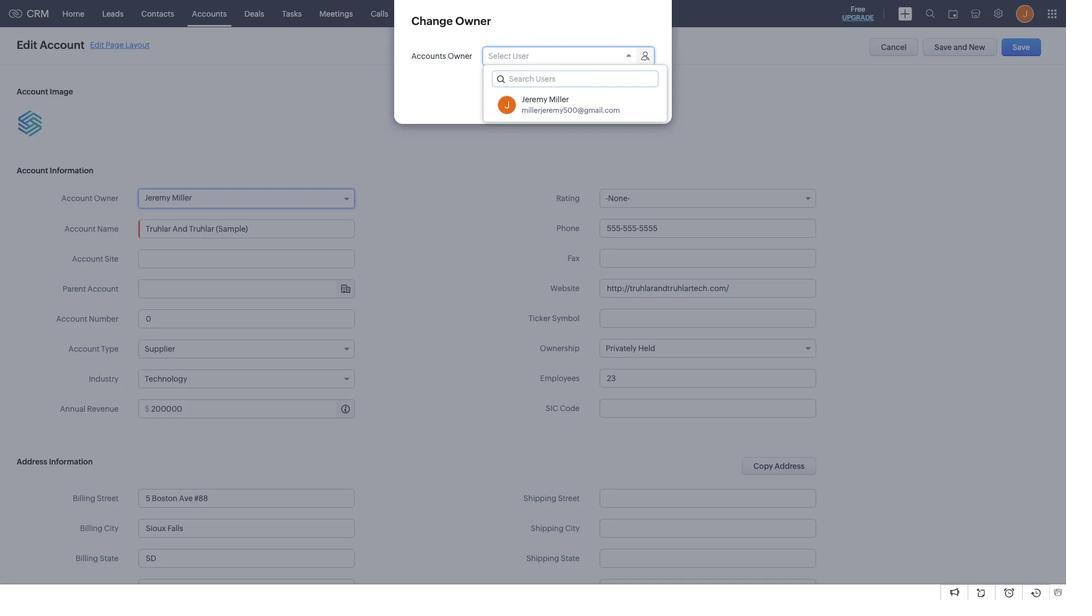 Task type: vqa. For each thing, say whether or not it's contained in the screenshot.
topmost representatives
no



Task type: locate. For each thing, give the bounding box(es) containing it.
account up account name
[[61, 194, 92, 203]]

account left "image"
[[17, 87, 48, 96]]

account down home
[[40, 38, 85, 51]]

0 horizontal spatial cancel button
[[558, 89, 607, 107]]

0 vertical spatial cancel button
[[870, 38, 919, 56]]

1 horizontal spatial edit
[[90, 40, 104, 49]]

name
[[97, 224, 119, 233]]

0 horizontal spatial address
[[17, 457, 47, 466]]

code for billing code
[[99, 584, 119, 593]]

billing code
[[75, 584, 119, 593]]

state for shipping state
[[561, 554, 580, 563]]

miller
[[549, 95, 569, 104], [172, 193, 192, 202]]

deals link
[[236, 0, 273, 27]]

leads
[[102, 9, 124, 18]]

employees
[[541, 374, 580, 383]]

0 horizontal spatial save
[[935, 43, 953, 52]]

edit
[[17, 38, 37, 51], [90, 40, 104, 49]]

cancel for left the cancel button
[[570, 93, 595, 102]]

billing up "billing code"
[[76, 554, 98, 563]]

account left type
[[69, 345, 100, 353]]

miller inside jeremy miller millerjeremy500@gmail.com
[[549, 95, 569, 104]]

cancel
[[882, 43, 907, 52], [570, 93, 595, 102]]

shipping up 'shipping city'
[[524, 494, 557, 503]]

0 horizontal spatial miller
[[172, 193, 192, 202]]

account for account information
[[17, 166, 48, 175]]

accounts for accounts
[[192, 9, 227, 18]]

ticker
[[529, 314, 551, 323]]

owner
[[456, 14, 492, 27], [448, 52, 473, 61], [94, 194, 119, 203]]

owner up name
[[94, 194, 119, 203]]

0 vertical spatial accounts
[[192, 9, 227, 18]]

1 vertical spatial cancel button
[[558, 89, 607, 107]]

1 horizontal spatial miller
[[549, 95, 569, 104]]

Select User field
[[483, 47, 654, 65]]

1 street from the left
[[97, 494, 119, 503]]

owner down change owner
[[448, 52, 473, 61]]

account down parent
[[56, 315, 87, 323]]

save button
[[1002, 38, 1042, 56]]

account for account owner
[[61, 194, 92, 203]]

fax
[[568, 254, 580, 263]]

1 horizontal spatial street
[[558, 494, 580, 503]]

state down 'shipping city'
[[561, 554, 580, 563]]

save left and
[[935, 43, 953, 52]]

type
[[101, 345, 119, 353]]

shipping state
[[527, 554, 580, 563]]

symbol
[[553, 314, 580, 323]]

shipping city
[[531, 524, 580, 533]]

city
[[104, 524, 119, 533], [566, 524, 580, 533]]

None text field
[[600, 219, 817, 238], [139, 219, 355, 238], [600, 249, 817, 268], [600, 309, 817, 328], [139, 310, 355, 328], [151, 400, 355, 418], [139, 489, 355, 508], [600, 489, 817, 508], [139, 519, 355, 538], [600, 549, 817, 568], [600, 219, 817, 238], [139, 219, 355, 238], [600, 249, 817, 268], [600, 309, 817, 328], [139, 310, 355, 328], [151, 400, 355, 418], [139, 489, 355, 508], [600, 489, 817, 508], [139, 519, 355, 538], [600, 549, 817, 568]]

0 vertical spatial cancel
[[882, 43, 907, 52]]

account down image
[[17, 166, 48, 175]]

jeremy for jeremy miller millerjeremy500@gmail.com
[[522, 95, 548, 104]]

ticker symbol
[[529, 314, 580, 323]]

street
[[97, 494, 119, 503], [558, 494, 580, 503]]

0 horizontal spatial city
[[104, 524, 119, 533]]

account left name
[[65, 224, 96, 233]]

account for account number
[[56, 315, 87, 323]]

save for save
[[1013, 43, 1031, 52]]

street for billing street
[[97, 494, 119, 503]]

copy
[[754, 462, 774, 471]]

website
[[551, 284, 580, 293]]

shipping
[[524, 494, 557, 503], [531, 524, 564, 533], [527, 554, 560, 563], [526, 584, 559, 593]]

campaigns link
[[444, 0, 503, 27]]

account
[[40, 38, 85, 51], [17, 87, 48, 96], [17, 166, 48, 175], [61, 194, 92, 203], [65, 224, 96, 233], [72, 254, 103, 263], [88, 285, 119, 293], [56, 315, 87, 323], [69, 345, 100, 353]]

0 vertical spatial jeremy
[[522, 95, 548, 104]]

jeremy inside jeremy miller millerjeremy500@gmail.com
[[522, 95, 548, 104]]

save inside button
[[1013, 43, 1031, 52]]

information for address
[[49, 457, 93, 466]]

1 vertical spatial accounts
[[412, 52, 446, 61]]

information up account owner on the top of page
[[50, 166, 94, 175]]

cancel button
[[870, 38, 919, 56], [558, 89, 607, 107]]

annual
[[60, 405, 86, 413]]

1 vertical spatial cancel
[[570, 93, 595, 102]]

1 horizontal spatial save
[[1013, 43, 1031, 52]]

1 vertical spatial information
[[49, 457, 93, 466]]

0 horizontal spatial jeremy
[[145, 193, 171, 202]]

save right new
[[1013, 43, 1031, 52]]

jeremy miller millerjeremy500@gmail.com
[[522, 95, 620, 114]]

2 state from the left
[[561, 554, 580, 563]]

0 vertical spatial owner
[[456, 14, 492, 27]]

calls link
[[362, 0, 397, 27]]

billing for billing state
[[76, 554, 98, 563]]

change owner
[[412, 14, 492, 27]]

1 horizontal spatial accounts
[[412, 52, 446, 61]]

code
[[560, 404, 580, 413], [99, 584, 119, 593], [560, 584, 580, 593]]

edit down crm link
[[17, 38, 37, 51]]

1 vertical spatial miller
[[172, 193, 192, 202]]

accounts down change
[[412, 52, 446, 61]]

information up "billing street"
[[49, 457, 93, 466]]

1 horizontal spatial state
[[561, 554, 580, 563]]

account for account name
[[65, 224, 96, 233]]

state
[[100, 554, 119, 563], [561, 554, 580, 563]]

shipping down shipping street
[[531, 524, 564, 533]]

code right the 'sic'
[[560, 404, 580, 413]]

revenue
[[87, 405, 119, 413]]

1 horizontal spatial cancel button
[[870, 38, 919, 56]]

billing down "billing street"
[[80, 524, 103, 533]]

billing up billing city
[[73, 494, 95, 503]]

contacts
[[141, 9, 174, 18]]

code for shipping code
[[560, 584, 580, 593]]

accounts left deals "link"
[[192, 9, 227, 18]]

information inside address information copy address
[[49, 457, 93, 466]]

owner for accounts owner
[[448, 52, 473, 61]]

2 save from the left
[[1013, 43, 1031, 52]]

2 city from the left
[[566, 524, 580, 533]]

code down shipping state
[[560, 584, 580, 593]]

address
[[17, 457, 47, 466], [775, 462, 805, 471]]

shipping up shipping code
[[527, 554, 560, 563]]

cancel button down upgrade
[[870, 38, 919, 56]]

edit inside the edit account edit page layout
[[90, 40, 104, 49]]

shipping for shipping city
[[531, 524, 564, 533]]

street up 'shipping city'
[[558, 494, 580, 503]]

save
[[935, 43, 953, 52], [1013, 43, 1031, 52]]

shipping down shipping state
[[526, 584, 559, 593]]

2 street from the left
[[558, 494, 580, 503]]

None text field
[[139, 249, 355, 268], [600, 279, 817, 298], [600, 369, 817, 388], [600, 399, 817, 418], [600, 519, 817, 538], [139, 549, 355, 568], [139, 579, 355, 598], [600, 579, 817, 598], [139, 249, 355, 268], [600, 279, 817, 298], [600, 369, 817, 388], [600, 399, 817, 418], [600, 519, 817, 538], [139, 549, 355, 568], [139, 579, 355, 598], [600, 579, 817, 598]]

sic
[[546, 404, 559, 413]]

rating
[[557, 194, 580, 203]]

0 horizontal spatial edit
[[17, 38, 37, 51]]

save and new button
[[924, 38, 998, 56]]

save inside 'button'
[[935, 43, 953, 52]]

1 horizontal spatial cancel
[[882, 43, 907, 52]]

layout
[[125, 40, 150, 49]]

jeremy
[[522, 95, 548, 104], [145, 193, 171, 202]]

owner right change
[[456, 14, 492, 27]]

crm
[[27, 8, 49, 19]]

2 vertical spatial owner
[[94, 194, 119, 203]]

account type
[[69, 345, 119, 353]]

1 state from the left
[[100, 554, 119, 563]]

city up shipping state
[[566, 524, 580, 533]]

0 horizontal spatial accounts
[[192, 9, 227, 18]]

1 vertical spatial jeremy
[[145, 193, 171, 202]]

state down billing city
[[100, 554, 119, 563]]

account owner
[[61, 194, 119, 203]]

leads link
[[93, 0, 133, 27]]

copy address button
[[742, 457, 817, 475]]

1 save from the left
[[935, 43, 953, 52]]

code down billing state
[[99, 584, 119, 593]]

edit left page at the top of page
[[90, 40, 104, 49]]

0 vertical spatial miller
[[549, 95, 569, 104]]

0 horizontal spatial state
[[100, 554, 119, 563]]

cancel button down search users text field
[[558, 89, 607, 107]]

code for sic code
[[560, 404, 580, 413]]

city up billing state
[[104, 524, 119, 533]]

accounts
[[192, 9, 227, 18], [412, 52, 446, 61]]

street up billing city
[[97, 494, 119, 503]]

campaigns
[[452, 9, 494, 18]]

1 vertical spatial owner
[[448, 52, 473, 61]]

billing
[[73, 494, 95, 503], [80, 524, 103, 533], [76, 554, 98, 563], [75, 584, 97, 593]]

billing street
[[73, 494, 119, 503]]

information
[[50, 166, 94, 175], [49, 457, 93, 466]]

0 horizontal spatial cancel
[[570, 93, 595, 102]]

millerjeremy500@gmail.com
[[522, 106, 620, 114]]

information for account
[[50, 166, 94, 175]]

address information copy address
[[17, 457, 805, 471]]

state for billing state
[[100, 554, 119, 563]]

billing down billing state
[[75, 584, 97, 593]]

parent
[[63, 285, 86, 293]]

new
[[970, 43, 986, 52]]

0 horizontal spatial street
[[97, 494, 119, 503]]

1 horizontal spatial city
[[566, 524, 580, 533]]

account site
[[72, 254, 119, 263]]

1 horizontal spatial jeremy
[[522, 95, 548, 104]]

1 city from the left
[[104, 524, 119, 533]]

accounts for accounts owner
[[412, 52, 446, 61]]

0 vertical spatial information
[[50, 166, 94, 175]]

contacts link
[[133, 0, 183, 27]]

reports
[[406, 9, 435, 18]]

image image
[[17, 110, 43, 137]]

shipping code
[[526, 584, 580, 593]]

miller for jeremy miller
[[172, 193, 192, 202]]

account left site
[[72, 254, 103, 263]]



Task type: describe. For each thing, give the bounding box(es) containing it.
billing for billing code
[[75, 584, 97, 593]]

jeremy miller option
[[484, 91, 667, 119]]

save and new
[[935, 43, 986, 52]]

site
[[105, 254, 119, 263]]

page
[[106, 40, 124, 49]]

change
[[412, 14, 453, 27]]

edit page layout link
[[90, 40, 150, 49]]

billing state
[[76, 554, 119, 563]]

1 horizontal spatial address
[[775, 462, 805, 471]]

city for billing city
[[104, 524, 119, 533]]

phone
[[557, 224, 580, 233]]

home
[[63, 9, 85, 18]]

home link
[[54, 0, 93, 27]]

city for shipping city
[[566, 524, 580, 533]]

ownership
[[540, 344, 580, 353]]

miller for jeremy miller millerjeremy500@gmail.com
[[549, 95, 569, 104]]

parent account
[[63, 285, 119, 293]]

tasks
[[282, 9, 302, 18]]

accounts owner
[[412, 52, 473, 61]]

edit account edit page layout
[[17, 38, 150, 51]]

Search Users text field
[[493, 71, 658, 87]]

meetings link
[[311, 0, 362, 27]]

jeremy miller
[[145, 193, 192, 202]]

billing city
[[80, 524, 119, 533]]

jeremy for jeremy miller
[[145, 193, 171, 202]]

reports link
[[397, 0, 444, 27]]

calls
[[371, 9, 389, 18]]

accounts link
[[183, 0, 236, 27]]

shipping for shipping street
[[524, 494, 557, 503]]

owner for change owner
[[456, 14, 492, 27]]

and
[[954, 43, 968, 52]]

tasks link
[[273, 0, 311, 27]]

user
[[513, 52, 529, 61]]

account for account site
[[72, 254, 103, 263]]

account number
[[56, 315, 119, 323]]

number
[[89, 315, 119, 323]]

annual revenue
[[60, 405, 119, 413]]

account right parent
[[88, 285, 119, 293]]

select
[[489, 52, 511, 61]]

cancel for the right the cancel button
[[882, 43, 907, 52]]

shipping street
[[524, 494, 580, 503]]

account image
[[17, 87, 73, 96]]

meetings
[[320, 9, 353, 18]]

shipping for shipping code
[[526, 584, 559, 593]]

upgrade
[[843, 14, 875, 22]]

free
[[851, 5, 866, 13]]

owner for account owner
[[94, 194, 119, 203]]

account for account image
[[17, 87, 48, 96]]

free upgrade
[[843, 5, 875, 22]]

save for save and new
[[935, 43, 953, 52]]

account name
[[65, 224, 119, 233]]

select user
[[489, 52, 529, 61]]

account information
[[17, 166, 94, 175]]

billing for billing city
[[80, 524, 103, 533]]

crm link
[[9, 8, 49, 19]]

image
[[50, 87, 73, 96]]

account for account type
[[69, 345, 100, 353]]

shipping for shipping state
[[527, 554, 560, 563]]

deals
[[245, 9, 264, 18]]

industry
[[89, 375, 119, 383]]

sic code
[[546, 404, 580, 413]]

street for shipping street
[[558, 494, 580, 503]]

billing for billing street
[[73, 494, 95, 503]]



